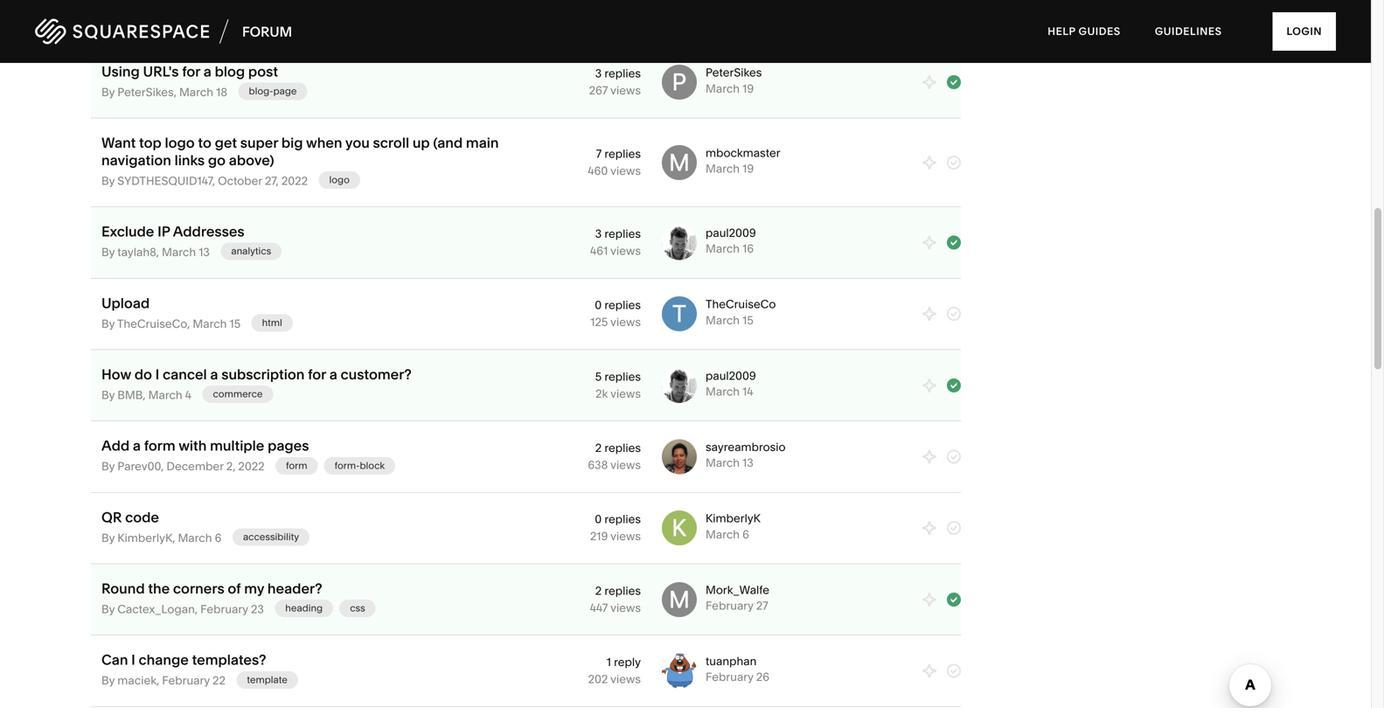 Task type: locate. For each thing, give the bounding box(es) containing it.
, for exclude ip addresses
[[156, 245, 159, 259]]

1 by from the top
[[101, 14, 115, 28]]

0 vertical spatial 0
[[595, 298, 602, 312]]

march down using url's for a blog post link in the top left of the page
[[179, 85, 213, 99]]

replies inside 2 replies 447 views
[[605, 584, 641, 598]]

, for want top logo to get super big when you scroll up (and main navigation links go above)
[[212, 174, 215, 188]]

19 up 'mbockmaster'
[[743, 82, 754, 96]]

views inside the 0 replies 125 views
[[611, 315, 641, 329]]

thecruiseco link down 'upload' 'link'
[[117, 317, 187, 331]]

february down "tuanphan"
[[706, 671, 754, 685]]

2 2 from the top
[[595, 584, 602, 598]]

february down of on the left bottom
[[200, 603, 248, 617]]

form up the parev00
[[144, 437, 176, 454]]

2 0 from the top
[[595, 513, 602, 527]]

1 paul2009 from the top
[[706, 226, 756, 240]]

1 3 from the top
[[595, 67, 602, 81]]

subscription
[[221, 366, 305, 383]]

0 replies 219 views
[[590, 513, 641, 544]]

by for can i change templates?
[[101, 674, 115, 688]]

2 for round the corners of my header?
[[595, 584, 602, 598]]

0 vertical spatial 3
[[595, 67, 602, 81]]

0 inside 0 replies 219 views
[[595, 513, 602, 527]]

march down sayreambrosio
[[706, 456, 740, 470]]

by down 'navigation'
[[101, 174, 115, 188]]

views inside 2 replies 638 views
[[611, 458, 641, 472]]

by down upload
[[101, 317, 115, 331]]

kimberlyk down code
[[117, 531, 172, 545]]

paul2009
[[706, 226, 756, 240], [706, 369, 756, 383]]

you
[[345, 134, 370, 151]]

2
[[595, 441, 602, 455], [595, 584, 602, 598]]

9 by from the top
[[101, 603, 115, 617]]

december
[[167, 460, 224, 474]]

, for round the corners of my header?
[[195, 603, 198, 617]]

8 by from the top
[[101, 531, 115, 545]]

add a form with multiple pages link
[[101, 437, 309, 454]]

0 horizontal spatial 23
[[216, 14, 229, 28]]

petersikes march 19
[[706, 66, 762, 96]]

paul2009 up march 14 link
[[706, 369, 756, 383]]

views inside 3 replies 461 views
[[611, 244, 641, 258]]

by for want top logo to get super big when you scroll up (and main navigation links go above)
[[101, 174, 115, 188]]

0 horizontal spatial 2022
[[238, 460, 265, 474]]

links
[[175, 152, 205, 169]]

460
[[588, 164, 608, 178]]

replies up 461
[[605, 227, 641, 241]]

7 replies from the top
[[605, 513, 641, 527]]

form
[[144, 437, 176, 454], [286, 460, 307, 472]]

1 vertical spatial march 19 link
[[706, 162, 754, 176]]

2022 right the '27,'
[[281, 174, 308, 188]]

big
[[281, 134, 303, 151]]

3 for using url's for a blog post
[[595, 67, 602, 81]]

8 views from the top
[[611, 601, 641, 615]]

a
[[204, 63, 212, 80], [210, 366, 218, 383], [329, 366, 337, 383], [133, 437, 141, 454]]

2,
[[226, 460, 236, 474]]

0 vertical spatial 13
[[199, 245, 210, 259]]

0 vertical spatial form
[[144, 437, 176, 454]]

by left the jakemio21
[[101, 14, 115, 28]]

replies right 5
[[605, 370, 641, 384]]

6 replies from the top
[[605, 441, 641, 455]]

replies right 7
[[605, 147, 641, 161]]

2 3 from the top
[[595, 227, 602, 241]]

mork_walfe link
[[706, 583, 770, 597]]

2 march 19 link from the top
[[706, 162, 754, 176]]

march inside mbockmaster march 19
[[706, 162, 740, 176]]

paul2009 link up march 14 link
[[706, 369, 756, 383]]

qr code
[[101, 509, 159, 526]]

thecruiseco link up march 15 link
[[706, 297, 776, 311]]

0 inside the 0 replies 125 views
[[595, 298, 602, 312]]

0 horizontal spatial logo
[[165, 134, 195, 151]]

1 horizontal spatial form
[[286, 460, 307, 472]]

0 vertical spatial logo
[[165, 134, 195, 151]]

15 up the paul2009 march 14
[[743, 313, 754, 327]]

march 19 link
[[706, 82, 754, 96], [706, 162, 754, 176]]

1 march 19 link from the top
[[706, 82, 754, 96]]

product
[[310, 14, 347, 26]]

for
[[182, 63, 200, 80], [308, 366, 326, 383]]

using url's for a blog post link
[[101, 63, 278, 80]]

sayreambrosio march 13
[[706, 440, 786, 470]]

0 vertical spatial paul2009
[[706, 226, 756, 240]]

march right the jakemio21
[[179, 14, 213, 28]]

accessibility link
[[233, 529, 310, 546]]

views right 461
[[611, 244, 641, 258]]

cactex_logan link
[[117, 603, 195, 617]]

0 vertical spatial 23
[[216, 14, 229, 28]]

solved image for header?
[[947, 593, 961, 607]]

replies inside 2 replies 638 views
[[605, 441, 641, 455]]

16
[[743, 242, 754, 256]]

analytics link
[[221, 243, 282, 260]]

by for exclude ip addresses
[[101, 245, 115, 259]]

mbockmaster march 19
[[706, 146, 781, 176]]

paul2009 for exclude ip addresses
[[706, 226, 756, 240]]

replies up 638 on the left of the page
[[605, 441, 641, 455]]

5 by from the top
[[101, 317, 115, 331]]

1 horizontal spatial 23
[[251, 603, 264, 617]]

solved image for subscription
[[947, 379, 961, 393]]

0 horizontal spatial 6
[[215, 531, 222, 545]]

3 inside the 3 replies 267 views
[[595, 67, 602, 81]]

2022 for super
[[281, 174, 308, 188]]

8 replies from the top
[[605, 584, 641, 598]]

go
[[208, 152, 226, 169]]

10 by from the top
[[101, 674, 115, 688]]

replies for how do i cancel a subscription for a customer?
[[605, 370, 641, 384]]

2 replies from the top
[[605, 147, 641, 161]]

sydthesquid147 link
[[117, 174, 212, 188]]

header?
[[268, 580, 322, 597]]

1 vertical spatial 13
[[743, 456, 754, 470]]

by sydthesquid147 , october 27, 2022
[[101, 174, 308, 188]]

super
[[240, 134, 278, 151]]

exclude ip addresses link
[[101, 223, 245, 240]]

4 replies from the top
[[605, 298, 641, 312]]

1 vertical spatial paul2009
[[706, 369, 756, 383]]

solved image for post
[[947, 75, 961, 89]]

1 horizontal spatial logo
[[329, 174, 350, 186]]

19
[[743, 82, 754, 96], [743, 162, 754, 176]]

1 vertical spatial 0
[[595, 513, 602, 527]]

views right 460
[[611, 164, 641, 178]]

can
[[101, 652, 128, 669]]

mork_walfe february 27
[[706, 583, 770, 613]]

1 0 from the top
[[595, 298, 602, 312]]

can i change templates?
[[101, 652, 266, 669]]

7 replies 460 views
[[588, 147, 641, 178]]

1 vertical spatial for
[[308, 366, 326, 383]]

help
[[1048, 25, 1076, 38]]

replies inside the 0 replies 125 views
[[605, 298, 641, 312]]

parev00
[[117, 460, 161, 474]]

19 inside mbockmaster march 19
[[743, 162, 754, 176]]

replies inside the 3 replies 267 views
[[605, 67, 641, 81]]

replies up 125
[[605, 298, 641, 312]]

by
[[101, 14, 115, 28], [101, 85, 115, 99], [101, 174, 115, 188], [101, 245, 115, 259], [101, 317, 115, 331], [101, 388, 115, 402], [101, 460, 115, 474], [101, 531, 115, 545], [101, 603, 115, 617], [101, 674, 115, 688]]

13 inside sayreambrosio march 13
[[743, 456, 754, 470]]

march up the corners
[[178, 531, 212, 545]]

1 reply 202 views
[[588, 655, 641, 687]]

march up cancel
[[193, 317, 227, 331]]

1 horizontal spatial thecruiseco
[[706, 297, 776, 311]]

replies up the 447
[[605, 584, 641, 598]]

paul2009 link for how do i cancel a subscription for a customer?
[[706, 369, 756, 383]]

commerce link
[[202, 386, 273, 403]]

views down the reply
[[611, 673, 641, 687]]

1 vertical spatial 2
[[595, 584, 602, 598]]

march 19 link for want top logo to get super big when you scroll up (and main navigation links go above)
[[706, 162, 754, 176]]

0 vertical spatial 2
[[595, 441, 602, 455]]

23 down my
[[251, 603, 264, 617]]

1 replies from the top
[[605, 67, 641, 81]]

replies inside 0 replies 219 views
[[605, 513, 641, 527]]

kimberlyk link up march 6 link
[[706, 512, 761, 526]]

thecruiseco up march 15 link
[[706, 297, 776, 311]]

3 replies from the top
[[605, 227, 641, 241]]

kimberlyk
[[706, 512, 761, 526], [117, 531, 172, 545]]

7 by from the top
[[101, 460, 115, 474]]

23 up blog
[[216, 14, 229, 28]]

views right '2k'
[[611, 387, 641, 401]]

sayreambrosio
[[706, 440, 786, 454]]

1 19 from the top
[[743, 82, 754, 96]]

5 replies from the top
[[605, 370, 641, 384]]

march left 16
[[706, 242, 740, 256]]

views inside 7 replies 460 views
[[611, 164, 641, 178]]

views right 125
[[611, 315, 641, 329]]

1 horizontal spatial 15
[[743, 313, 754, 327]]

petersikes link right petersikes image on the top
[[706, 66, 762, 80]]

0 up 125
[[595, 298, 602, 312]]

for right subscription
[[308, 366, 326, 383]]

0 vertical spatial kimberlyk link
[[706, 512, 761, 526]]

views
[[611, 84, 641, 98], [611, 164, 641, 178], [611, 244, 641, 258], [611, 315, 641, 329], [611, 387, 641, 401], [611, 458, 641, 472], [611, 530, 641, 544], [611, 601, 641, 615], [611, 673, 641, 687]]

2022 right 2,
[[238, 460, 265, 474]]

kimberlyk up march 6 link
[[706, 512, 761, 526]]

2 up the 447
[[595, 584, 602, 598]]

by bmb , march 4
[[101, 388, 192, 402]]

6 views from the top
[[611, 458, 641, 472]]

0 vertical spatial paul2009 link
[[706, 226, 756, 240]]

petersikes
[[706, 66, 762, 80], [117, 85, 174, 99]]

2 views from the top
[[611, 164, 641, 178]]

by down exclude
[[101, 245, 115, 259]]

subscription-product
[[250, 14, 347, 26]]

0 horizontal spatial thecruiseco link
[[117, 317, 187, 331]]

paul2009 link up march 16 link
[[706, 226, 756, 240]]

navigation
[[101, 152, 171, 169]]

1 horizontal spatial 13
[[743, 456, 754, 470]]

using url's for a blog post
[[101, 63, 278, 80]]

202
[[588, 673, 608, 687]]

march right the kimberlyk image
[[706, 528, 740, 542]]

0 for upload
[[595, 298, 602, 312]]

1 vertical spatial kimberlyk
[[117, 531, 172, 545]]

3 up 267
[[595, 67, 602, 81]]

petersikes right petersikes image on the top
[[706, 66, 762, 80]]

1 vertical spatial 2022
[[238, 460, 265, 474]]

views inside the 3 replies 267 views
[[611, 84, 641, 98]]

3 views from the top
[[611, 244, 641, 258]]

0 vertical spatial petersikes
[[706, 66, 762, 80]]

0 horizontal spatial petersikes link
[[117, 85, 174, 99]]

1 horizontal spatial 2022
[[281, 174, 308, 188]]

by down can
[[101, 674, 115, 688]]

paul2009 image
[[662, 225, 697, 260]]

0 horizontal spatial thecruiseco
[[117, 317, 187, 331]]

2 replies 638 views
[[588, 441, 641, 472]]

bmb
[[117, 388, 143, 402]]

i right can
[[131, 652, 135, 669]]

1 vertical spatial 3
[[595, 227, 602, 241]]

1 paul2009 link from the top
[[706, 226, 756, 240]]

6 by from the top
[[101, 388, 115, 402]]

views for of
[[611, 601, 641, 615]]

1 vertical spatial thecruiseco
[[117, 317, 187, 331]]

, for add a form with multiple pages
[[161, 460, 164, 474]]

1 solved image from the top
[[947, 75, 961, 89]]

1 vertical spatial form
[[286, 460, 307, 472]]

1 vertical spatial 19
[[743, 162, 754, 176]]

thecruiseco down 'upload' 'link'
[[117, 317, 187, 331]]

1 horizontal spatial 6
[[743, 528, 749, 542]]

2 paul2009 from the top
[[706, 369, 756, 383]]

2 inside 2 replies 447 views
[[595, 584, 602, 598]]

for right url's
[[182, 63, 200, 80]]

february down mork_walfe link
[[706, 599, 754, 613]]

paul2009 up march 16 link
[[706, 226, 756, 240]]

1 vertical spatial 23
[[251, 603, 264, 617]]

march inside "petersikes march 19"
[[706, 82, 740, 96]]

mbockmaster image
[[662, 145, 697, 180]]

a up parev00 link
[[133, 437, 141, 454]]

2 solved image from the top
[[947, 236, 961, 250]]

2022
[[281, 174, 308, 188], [238, 460, 265, 474]]

thecruiseco image
[[662, 297, 697, 332]]

i right do
[[155, 366, 159, 383]]

13 down addresses
[[199, 245, 210, 259]]

replies up 267
[[605, 67, 641, 81]]

petersikes down url's
[[117, 85, 174, 99]]

13 down sayreambrosio link
[[743, 456, 754, 470]]

4 by from the top
[[101, 245, 115, 259]]

views right 267
[[611, 84, 641, 98]]

1 vertical spatial petersikes link
[[117, 85, 174, 99]]

scroll
[[373, 134, 409, 151]]

views inside "1 reply 202 views"
[[611, 673, 641, 687]]

0 vertical spatial 19
[[743, 82, 754, 96]]

replies inside 3 replies 461 views
[[605, 227, 641, 241]]

1 vertical spatial thecruiseco link
[[117, 317, 187, 331]]

form-block link
[[324, 457, 395, 475]]

pages
[[268, 437, 309, 454]]

how do i cancel a subscription for a customer?
[[101, 366, 412, 383]]

3
[[595, 67, 602, 81], [595, 227, 602, 241]]

3 by from the top
[[101, 174, 115, 188]]

can i change templates? link
[[101, 652, 266, 669]]

0 vertical spatial 2022
[[281, 174, 308, 188]]

the
[[148, 580, 170, 597]]

by down round
[[101, 603, 115, 617]]

logo down when
[[329, 174, 350, 186]]

sayreambrosio link
[[706, 440, 786, 454]]

solved image
[[947, 75, 961, 89], [947, 236, 961, 250], [947, 379, 961, 393], [947, 593, 961, 607]]

squarespace forum image
[[35, 16, 293, 47]]

march inside the paul2009 march 14
[[706, 385, 740, 399]]

by for upload
[[101, 317, 115, 331]]

march 19 link down mbockmaster link
[[706, 162, 754, 176]]

views for cancel
[[611, 387, 641, 401]]

2k
[[596, 387, 608, 401]]

5 views from the top
[[611, 387, 641, 401]]

4 views from the top
[[611, 315, 641, 329]]

0 up 219
[[595, 513, 602, 527]]

9 views from the top
[[611, 673, 641, 687]]

views for with
[[611, 458, 641, 472]]

15 inside thecruiseco march 15
[[743, 313, 754, 327]]

replies inside 7 replies 460 views
[[605, 147, 641, 161]]

7 views from the top
[[611, 530, 641, 544]]

form down pages
[[286, 460, 307, 472]]

by for qr code
[[101, 531, 115, 545]]

round
[[101, 580, 145, 597]]

views right the 447
[[611, 601, 641, 615]]

by left bmb link
[[101, 388, 115, 402]]

0 vertical spatial thecruiseco link
[[706, 297, 776, 311]]

1 vertical spatial i
[[131, 652, 135, 669]]

2 up 638 on the left of the page
[[595, 441, 602, 455]]

i
[[155, 366, 159, 383], [131, 652, 135, 669]]

0 vertical spatial petersikes link
[[706, 66, 762, 80]]

guidelines link
[[1139, 9, 1238, 54]]

march 19 link right petersikes image on the top
[[706, 82, 754, 96]]

0 vertical spatial for
[[182, 63, 200, 80]]

1 vertical spatial paul2009 link
[[706, 369, 756, 383]]

3 solved image from the top
[[947, 379, 961, 393]]

by down using
[[101, 85, 115, 99]]

by jakemio21 , march 23
[[101, 14, 229, 28]]

2 by from the top
[[101, 85, 115, 99]]

taylah8
[[117, 245, 156, 259]]

1 vertical spatial petersikes
[[117, 85, 174, 99]]

2 inside 2 replies 638 views
[[595, 441, 602, 455]]

a left blog
[[204, 63, 212, 80]]

by taylah8 , march 13
[[101, 245, 210, 259]]

3 inside 3 replies 461 views
[[595, 227, 602, 241]]

logo
[[165, 134, 195, 151], [329, 174, 350, 186]]

by down add
[[101, 460, 115, 474]]

6 up round the corners of my header?
[[215, 531, 222, 545]]

0 vertical spatial i
[[155, 366, 159, 383]]

views inside 5 replies 2k views
[[611, 387, 641, 401]]

kimberlyk link down code
[[117, 531, 172, 545]]

by for add a form with multiple pages
[[101, 460, 115, 474]]

13
[[199, 245, 210, 259], [743, 456, 754, 470]]

0 vertical spatial march 19 link
[[706, 82, 754, 96]]

19 inside "petersikes march 19"
[[743, 82, 754, 96]]

replies for exclude ip addresses
[[605, 227, 641, 241]]

views inside 2 replies 447 views
[[611, 601, 641, 615]]

views right 219
[[611, 530, 641, 544]]

march down mbockmaster link
[[706, 162, 740, 176]]

views right 638 on the left of the page
[[611, 458, 641, 472]]

replies up 219
[[605, 513, 641, 527]]

2 19 from the top
[[743, 162, 754, 176]]

addresses
[[173, 223, 245, 240]]

petersikes link down url's
[[117, 85, 174, 99]]

march right thecruiseco icon
[[706, 313, 740, 327]]

1 horizontal spatial kimberlyk
[[706, 512, 761, 526]]

6 up mork_walfe link
[[743, 528, 749, 542]]

march right petersikes image on the top
[[706, 82, 740, 96]]

march 15 link
[[706, 313, 754, 327]]

15 left html link
[[230, 317, 241, 331]]

october
[[218, 174, 262, 188]]

get
[[215, 134, 237, 151]]

qr code link
[[101, 509, 159, 526]]

447
[[590, 601, 608, 615]]

1 vertical spatial kimberlyk link
[[117, 531, 172, 545]]

petersikes image
[[662, 65, 697, 100]]

3 up 461
[[595, 227, 602, 241]]

views for to
[[611, 164, 641, 178]]

1 views from the top
[[611, 84, 641, 98]]

views for templates?
[[611, 673, 641, 687]]

1 2 from the top
[[595, 441, 602, 455]]

replies inside 5 replies 2k views
[[605, 370, 641, 384]]

february inside tuanphan february 26
[[706, 671, 754, 685]]

0 vertical spatial kimberlyk
[[706, 512, 761, 526]]

4 solved image from the top
[[947, 593, 961, 607]]

2 paul2009 link from the top
[[706, 369, 756, 383]]

by down qr
[[101, 531, 115, 545]]

march left the '14'
[[706, 385, 740, 399]]

logo up links
[[165, 134, 195, 151]]

19 down mbockmaster link
[[743, 162, 754, 176]]



Task type: describe. For each thing, give the bounding box(es) containing it.
heading
[[285, 603, 323, 614]]

6 inside kimberlyk march 6
[[743, 528, 749, 542]]

by for using url's for a blog post
[[101, 85, 115, 99]]

1 horizontal spatial for
[[308, 366, 326, 383]]

mbockmaster
[[706, 146, 781, 160]]

logo link
[[319, 171, 360, 189]]

22
[[213, 674, 226, 688]]

1 horizontal spatial petersikes link
[[706, 66, 762, 80]]

, for qr code
[[172, 531, 175, 545]]

4
[[185, 388, 192, 402]]

by parev00 , december 2, 2022
[[101, 460, 265, 474]]

0 horizontal spatial form
[[144, 437, 176, 454]]

1 horizontal spatial kimberlyk link
[[706, 512, 761, 526]]

replies for round the corners of my header?
[[605, 584, 641, 598]]

with
[[179, 437, 207, 454]]

replies for qr code
[[605, 513, 641, 527]]

by petersikes , march 18
[[101, 85, 227, 99]]

by maciek , february 22
[[101, 674, 226, 688]]

add a form with multiple pages
[[101, 437, 309, 454]]

, for upload
[[187, 317, 190, 331]]

0 horizontal spatial 15
[[230, 317, 241, 331]]

27,
[[265, 174, 279, 188]]

upload link
[[101, 295, 150, 312]]

march 14 link
[[706, 385, 753, 399]]

when
[[306, 134, 342, 151]]

up
[[413, 134, 430, 151]]

views inside 0 replies 219 views
[[611, 530, 641, 544]]

replies for using url's for a blog post
[[605, 67, 641, 81]]

taylah8 link
[[117, 245, 156, 259]]

analytics
[[231, 246, 271, 257]]

block
[[360, 460, 385, 472]]

css
[[350, 603, 365, 614]]

of
[[228, 580, 241, 597]]

to
[[198, 134, 212, 151]]

1 horizontal spatial i
[[155, 366, 159, 383]]

form link
[[276, 457, 318, 475]]

march inside sayreambrosio march 13
[[706, 456, 740, 470]]

23 for by cactex_logan , february 23
[[251, 603, 264, 617]]

march 6 link
[[706, 528, 749, 542]]

heading link
[[275, 600, 333, 618]]

blog-page
[[249, 85, 297, 97]]

do
[[134, 366, 152, 383]]

18
[[216, 85, 227, 99]]

1 vertical spatial logo
[[329, 174, 350, 186]]

a left the customer?
[[329, 366, 337, 383]]

round the corners of my header? link
[[101, 580, 322, 597]]

february inside mork_walfe february 27
[[706, 599, 754, 613]]

march 16 link
[[706, 242, 754, 256]]

0 for qr code
[[595, 513, 602, 527]]

commerce
[[213, 388, 263, 400]]

0 horizontal spatial kimberlyk link
[[117, 531, 172, 545]]

tuanphan february 26
[[706, 655, 770, 685]]

2022 for pages
[[238, 460, 265, 474]]

1 horizontal spatial petersikes
[[706, 66, 762, 80]]

logo inside "want top logo to get super big when you scroll up (and main navigation links go above)"
[[165, 134, 195, 151]]

638
[[588, 458, 608, 472]]

paul2009 march 14
[[706, 369, 756, 399]]

mbockmaster link
[[706, 146, 781, 160]]

by thecruiseco , march 15
[[101, 317, 241, 331]]

code
[[125, 509, 159, 526]]

form-
[[335, 460, 360, 472]]

subscription-product link
[[240, 11, 357, 29]]

5 replies 2k views
[[595, 370, 641, 401]]

add
[[101, 437, 130, 454]]

march inside paul2009 march 16
[[706, 242, 740, 256]]

top
[[139, 134, 162, 151]]

by for how do i cancel a subscription for a customer?
[[101, 388, 115, 402]]

27
[[756, 599, 768, 613]]

19 for using url's for a blog post
[[743, 82, 754, 96]]

mork_walfe image
[[662, 582, 697, 617]]

form inside 'link'
[[286, 460, 307, 472]]

march 13 link
[[706, 456, 754, 470]]

maciek
[[117, 674, 157, 688]]

accessibility
[[243, 531, 299, 543]]

exclude ip addresses
[[101, 223, 245, 240]]

multiple
[[210, 437, 264, 454]]

help guides link
[[1032, 9, 1137, 54]]

jakemio21
[[117, 14, 173, 28]]

jakemio21 link
[[117, 14, 173, 28]]

by for round the corners of my header?
[[101, 603, 115, 617]]

upload
[[101, 295, 150, 312]]

0 horizontal spatial petersikes
[[117, 85, 174, 99]]

change
[[139, 652, 189, 669]]

above)
[[229, 152, 274, 169]]

0 horizontal spatial kimberlyk
[[117, 531, 172, 545]]

css link
[[340, 600, 376, 618]]

guides
[[1079, 25, 1121, 38]]

by cactex_logan , february 23
[[101, 603, 264, 617]]

a right cancel
[[210, 366, 218, 383]]

thecruiseco march 15
[[706, 297, 776, 327]]

march inside kimberlyk march 6
[[706, 528, 740, 542]]

corners
[[173, 580, 224, 597]]

html
[[262, 317, 282, 329]]

want
[[101, 134, 136, 151]]

replies for upload
[[605, 298, 641, 312]]

form-block
[[335, 460, 385, 472]]

0 horizontal spatial 13
[[199, 245, 210, 259]]

219
[[590, 530, 608, 544]]

replies for add a form with multiple pages
[[605, 441, 641, 455]]

2 for add a form with multiple pages
[[595, 441, 602, 455]]

0 vertical spatial thecruiseco
[[706, 297, 776, 311]]

march inside thecruiseco march 15
[[706, 313, 740, 327]]

subscription-
[[250, 14, 310, 26]]

views for a
[[611, 84, 641, 98]]

template
[[247, 674, 288, 686]]

paul2009 for how do i cancel a subscription for a customer?
[[706, 369, 756, 383]]

1
[[607, 655, 611, 669]]

23 for by jakemio21 , march 23
[[216, 14, 229, 28]]

kimberlyk image
[[662, 511, 697, 546]]

paul2009 march 16
[[706, 226, 756, 256]]

qr
[[101, 509, 122, 526]]

19 for want top logo to get super big when you scroll up (and main navigation links go above)
[[743, 162, 754, 176]]

tuanphan image
[[662, 654, 697, 689]]

february 26 link
[[706, 671, 770, 685]]

bmb link
[[117, 388, 143, 402]]

sayreambrosio image
[[662, 439, 697, 474]]

125
[[591, 315, 608, 329]]

1 horizontal spatial thecruiseco link
[[706, 297, 776, 311]]

march 19 link for using url's for a blog post
[[706, 82, 754, 96]]

february down can i change templates?
[[162, 674, 210, 688]]

round the corners of my header?
[[101, 580, 322, 597]]

cactex_logan
[[117, 603, 195, 617]]

, for how do i cancel a subscription for a customer?
[[143, 388, 146, 402]]

paul2009 image
[[662, 368, 697, 403]]

, for can i change templates?
[[157, 674, 159, 688]]

my
[[244, 580, 264, 597]]

3 for exclude ip addresses
[[595, 227, 602, 241]]

february 27 link
[[706, 599, 768, 613]]

paul2009 link for exclude ip addresses
[[706, 226, 756, 240]]

, for using url's for a blog post
[[174, 85, 177, 99]]

0 horizontal spatial for
[[182, 63, 200, 80]]

cancel
[[163, 366, 207, 383]]

march down exclude ip addresses
[[162, 245, 196, 259]]

march left 4
[[148, 388, 182, 402]]

help guides
[[1048, 25, 1121, 38]]

replies for want top logo to get super big when you scroll up (and main navigation links go above)
[[605, 147, 641, 161]]

0 horizontal spatial i
[[131, 652, 135, 669]]



Task type: vqa. For each thing, say whether or not it's contained in the screenshot.


